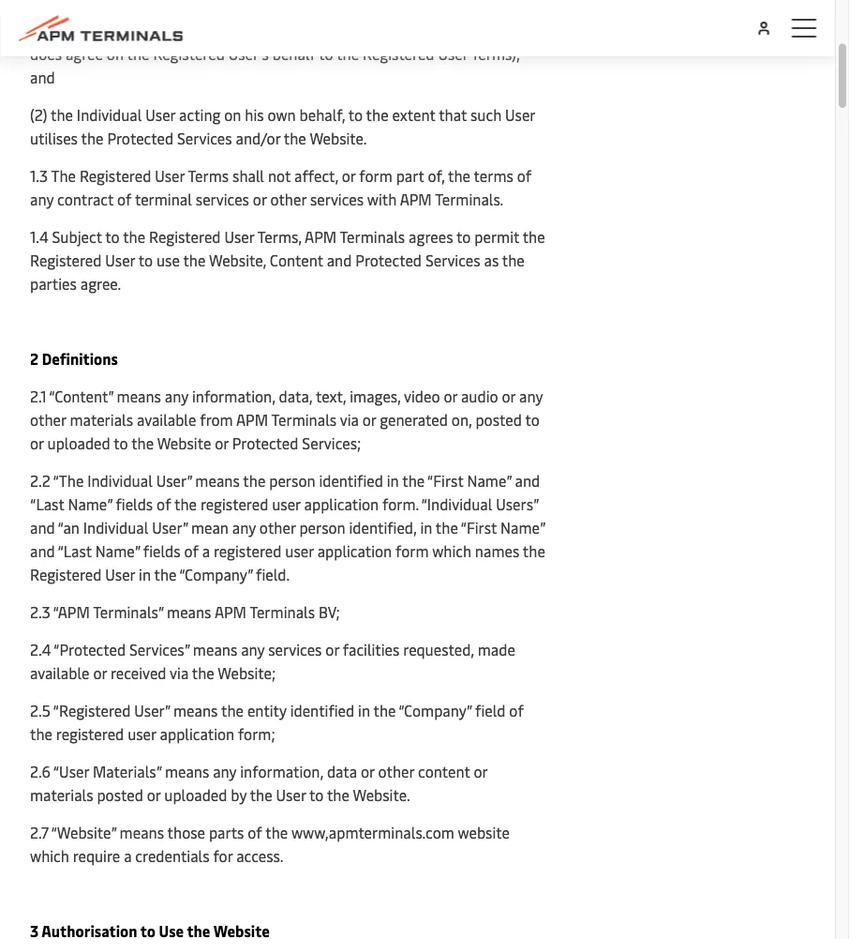 Task type: describe. For each thing, give the bounding box(es) containing it.
1.4 subject to the registered user terms, apm terminals agrees to permit the registered user to use the website, content and protected services as the parties agree.
[[30, 227, 546, 294]]

the up form.
[[403, 470, 425, 491]]

not inside the (1) the registered user if it is not already bound by the registered user terms (in which case the individual user warrants that he is authorised to agree and does agree on the registered user's behalf to the registered user terms); and
[[223, 0, 246, 17]]

own
[[268, 105, 296, 125]]

name" down users"
[[501, 517, 545, 538]]

in inside 2.5 "registered user" means the entity identified in the "company" field of the registered user application form;
[[358, 700, 371, 720]]

his
[[245, 105, 264, 125]]

"the
[[53, 470, 84, 491]]

form inside 1.3 the registered user terms shall not affect, or form part of, the terms of any contract of terminal services or other services with apm terminals.
[[360, 166, 393, 186]]

any inside 2.6 "user materials" means any information, data or other content or materials posted or uploaded by the user to the website.
[[213, 761, 237, 781]]

2.1 "content" means any information, data, text, images, video or audio or any other materials available from apm terminals via or generated on, posted to or uploaded to the website or protected services;
[[30, 386, 543, 453]]

mean
[[191, 517, 229, 538]]

materials"
[[93, 761, 161, 781]]

0 vertical spatial application
[[305, 494, 379, 514]]

1 vertical spatial is
[[369, 20, 380, 40]]

contract
[[57, 189, 114, 209]]

available inside 2.1 "content" means any information, data, text, images, video or audio or any other materials available from apm terminals via or generated on, posted to or uploaded to the website or protected services;
[[137, 409, 196, 430]]

user left if
[[150, 0, 180, 17]]

terms inside the (1) the registered user if it is not already bound by the registered user terms (in which case the individual user warrants that he is authorised to agree and does agree on the registered user's behalf to the registered user terms); and
[[503, 0, 544, 17]]

or up 2.2 at the bottom left of page
[[30, 433, 44, 453]]

of down mean
[[184, 541, 199, 561]]

and up terms);
[[518, 20, 544, 40]]

1 vertical spatial user
[[285, 541, 314, 561]]

or up the on,
[[444, 386, 458, 406]]

warrants
[[255, 20, 314, 40]]

the down 2.5
[[30, 724, 53, 744]]

services inside (2) the individual user acting on his own behalf, to the extent that such user utilises the protected services and/or the website.
[[177, 128, 232, 148]]

the right as
[[503, 250, 525, 270]]

and up '2.3'
[[30, 541, 55, 561]]

the up authorised
[[369, 0, 391, 17]]

agree.
[[80, 273, 121, 294]]

or right content
[[474, 761, 488, 781]]

"content"
[[49, 386, 113, 406]]

the left extent
[[366, 105, 389, 125]]

it
[[196, 0, 206, 17]]

uploaded inside 2.1 "content" means any information, data, text, images, video or audio or any other materials available from apm terminals via or generated on, posted to or uploaded to the website or protected services;
[[47, 433, 110, 453]]

terms
[[474, 166, 514, 186]]

registered down authorised
[[363, 44, 435, 64]]

2.5 "registered user" means the entity identified in the "company" field of the registered user application form;
[[30, 700, 524, 744]]

1 vertical spatial "first
[[461, 517, 497, 538]]

0 vertical spatial fields
[[116, 494, 153, 514]]

the up mean
[[175, 494, 197, 514]]

posted inside 2.1 "content" means any information, data, text, images, video or audio or any other materials available from apm terminals via or generated on, posted to or uploaded to the website or protected services;
[[476, 409, 522, 430]]

1 vertical spatial user"
[[152, 517, 188, 538]]

such
[[471, 105, 502, 125]]

made
[[478, 639, 516, 660]]

to right behalf
[[319, 44, 334, 64]]

user inside 2.6 "user materials" means any information, data or other content or materials posted or uploaded by the user to the website.
[[276, 785, 306, 805]]

"apm
[[53, 602, 90, 622]]

"registered
[[53, 700, 131, 720]]

user up 'agree.'
[[105, 250, 135, 270]]

website. inside 2.6 "user materials" means any information, data or other content or materials posted or uploaded by the user to the website.
[[353, 785, 411, 805]]

field.
[[256, 564, 290, 584]]

or down from
[[215, 433, 229, 453]]

application inside 2.5 "registered user" means the entity identified in the "company" field of the registered user application form;
[[160, 724, 235, 744]]

the inside 2.7 "website" means those parts of the www,apmterminals.com website which require a credentials for access.
[[266, 822, 288, 842]]

services down shall on the left of the page
[[196, 189, 249, 209]]

or right data
[[361, 761, 375, 781]]

or right affect,
[[342, 166, 356, 186]]

the inside the 2.4 "protected services" means any services or facilities requested, made available or received via the
[[192, 663, 215, 683]]

permit
[[475, 227, 520, 247]]

apm inside 2.1 "content" means any information, data, text, images, video or audio or any other materials available from apm terminals via or generated on, posted to or uploaded to the website or protected services;
[[236, 409, 268, 430]]

"company" inside 2.2 "the individual user" means the person identified in the "first name" and "last name" fields of the registered user application form. "individual users" and "an individual user" mean any other person identified, in the "first name" and "last name" fields of a registered user application form which names the registered user in the "company" field.
[[179, 564, 253, 584]]

he
[[349, 20, 366, 40]]

2 vertical spatial terminals
[[250, 602, 315, 622]]

require
[[73, 846, 120, 866]]

of,
[[428, 166, 445, 186]]

does
[[30, 44, 62, 64]]

and down does at top
[[30, 67, 55, 87]]

via inside 2.1 "content" means any information, data, text, images, video or audio or any other materials available from apm terminals via or generated on, posted to or uploaded to the website or protected services;
[[340, 409, 359, 430]]

affect,
[[295, 166, 339, 186]]

and inside the 1.4 subject to the registered user terms, apm terminals agrees to permit the registered user to use the website, content and protected services as the parties agree.
[[327, 250, 352, 270]]

1 vertical spatial person
[[300, 517, 346, 538]]

"company" inside 2.5 "registered user" means the entity identified in the "company" field of the registered user application form;
[[399, 700, 472, 720]]

audio
[[462, 386, 499, 406]]

1.3
[[30, 166, 48, 186]]

user left the acting
[[146, 105, 176, 125]]

(2) the individual user acting on his own behalf, to the extent that such user utilises the protected services and/or the website.
[[30, 105, 536, 148]]

via inside the 2.4 "protected services" means any services or facilities requested, made available or received via the
[[170, 663, 189, 683]]

names
[[475, 541, 520, 561]]

user" inside 2.5 "registered user" means the entity identified in the "company" field of the registered user application form;
[[134, 700, 170, 720]]

or down materials"
[[147, 785, 161, 805]]

any inside the 2.4 "protected services" means any services or facilities requested, made available or received via the
[[241, 639, 265, 660]]

authorised
[[383, 20, 456, 40]]

the down own
[[284, 128, 307, 148]]

apm inside 1.3 the registered user terms shall not affect, or form part of, the terms of any contract of terminal services or other services with apm terminals.
[[400, 189, 432, 209]]

a inside 2.2 "the individual user" means the person identified in the "first name" and "last name" fields of the registered user application form. "individual users" and "an individual user" mean any other person identified, in the "first name" and "last name" fields of a registered user application form which names the registered user in the "company" field.
[[202, 541, 210, 561]]

registered down if
[[153, 44, 225, 64]]

2.7 "website" means those parts of the www,apmterminals.com website which require a credentials for access.
[[30, 822, 510, 866]]

website
[[458, 822, 510, 842]]

0 vertical spatial user"
[[156, 470, 192, 491]]

or down the images,
[[363, 409, 377, 430]]

the right case
[[126, 20, 149, 40]]

www,apmterminals.com
[[292, 822, 455, 842]]

posted inside 2.6 "user materials" means any information, data or other content or materials posted or uploaded by the user to the website.
[[97, 785, 143, 805]]

entity
[[248, 700, 287, 720]]

(1)
[[30, 0, 45, 17]]

services"
[[129, 639, 189, 660]]

user's
[[229, 44, 269, 64]]

the up form; on the bottom of page
[[221, 700, 244, 720]]

and/or
[[236, 128, 281, 148]]

if
[[183, 0, 193, 17]]

user up website,
[[225, 227, 254, 247]]

or down "protected
[[93, 663, 107, 683]]

0 vertical spatial "first
[[428, 470, 464, 491]]

the right does at top
[[127, 44, 150, 64]]

users"
[[496, 494, 539, 514]]

and up users"
[[515, 470, 541, 491]]

case
[[93, 20, 123, 40]]

information, inside 2.6 "user materials" means any information, data or other content or materials posted or uploaded by the user to the website.
[[240, 761, 324, 781]]

the right names
[[523, 541, 546, 561]]

registered up use
[[149, 227, 221, 247]]

2.7
[[30, 822, 49, 842]]

any right audio
[[520, 386, 543, 406]]

website;
[[218, 663, 276, 683]]

1.3 the registered user terms shall not affect, or form part of, the terms of any contract of terminal services or other services with apm terminals.
[[30, 166, 532, 209]]

"an
[[58, 517, 80, 538]]

the inside 2.1 "content" means any information, data, text, images, video or audio or any other materials available from apm terminals via or generated on, posted to or uploaded to the website or protected services;
[[131, 433, 154, 453]]

website,
[[209, 250, 266, 270]]

to right agrees
[[457, 227, 471, 247]]

by inside 2.6 "user materials" means any information, data or other content or materials posted or uploaded by the user to the website.
[[231, 785, 247, 805]]

user inside 2.5 "registered user" means the entity identified in the "company" field of the registered user application form;
[[128, 724, 156, 744]]

means up services"
[[167, 602, 212, 622]]

name" up terminals"
[[96, 541, 140, 561]]

1 horizontal spatial agree
[[477, 20, 515, 40]]

to left 'website'
[[114, 433, 128, 453]]

terminal
[[135, 189, 192, 209]]

any inside 1.3 the registered user terms shall not affect, or form part of, the terms of any contract of terminal services or other services with apm terminals.
[[30, 189, 54, 209]]

form;
[[238, 724, 275, 744]]

other inside 2.1 "content" means any information, data, text, images, video or audio or any other materials available from apm terminals via or generated on, posted to or uploaded to the website or protected services;
[[30, 409, 66, 430]]

the down data
[[327, 785, 350, 805]]

user inside 1.3 the registered user terms shall not affect, or form part of, the terms of any contract of terminal services or other services with apm terminals.
[[155, 166, 185, 186]]

2.6
[[30, 761, 51, 781]]

terms);
[[472, 44, 521, 64]]

user right such
[[506, 105, 536, 125]]

field
[[476, 700, 506, 720]]

on inside the (1) the registered user if it is not already bound by the registered user terms (in which case the individual user warrants that he is authorised to agree and does agree on the registered user's behalf to the registered user terms); and
[[107, 44, 124, 64]]

means inside the 2.4 "protected services" means any services or facilities requested, made available or received via the
[[193, 639, 238, 660]]

website
[[157, 433, 211, 453]]

2.6 "user materials" means any information, data or other content or materials posted or uploaded by the user to the website.
[[30, 761, 488, 805]]

services down affect,
[[310, 189, 364, 209]]

of right terms
[[518, 166, 532, 186]]

1 vertical spatial "last
[[58, 541, 92, 561]]

apm inside the 1.4 subject to the registered user terms, apm terminals agrees to permit the registered user to use the website, content and protected services as the parties agree.
[[305, 227, 337, 247]]

extent
[[393, 105, 436, 125]]

1.4
[[30, 227, 48, 247]]

protected inside (2) the individual user acting on his own behalf, to the extent that such user utilises the protected services and/or the website.
[[107, 128, 174, 148]]

the right the (2)
[[51, 105, 73, 125]]

access.
[[237, 846, 284, 866]]

as
[[485, 250, 499, 270]]

registered down subject
[[30, 250, 102, 270]]

2.3 "apm terminals" means apm terminals bv;
[[30, 602, 340, 622]]

with
[[368, 189, 397, 209]]

2.2
[[30, 470, 50, 491]]

or right audio
[[502, 386, 516, 406]]

subject
[[52, 227, 102, 247]]

individual inside the (1) the registered user if it is not already bound by the registered user terms (in which case the individual user warrants that he is authorised to agree and does agree on the registered user's behalf to the registered user terms); and
[[152, 20, 217, 40]]

the
[[51, 166, 76, 186]]

generated
[[380, 409, 448, 430]]

individual right "the
[[87, 470, 153, 491]]

user up user's
[[221, 20, 251, 40]]

0 vertical spatial "last
[[30, 494, 64, 514]]

terminals inside the 1.4 subject to the registered user terms, apm terminals agrees to permit the registered user to use the website, content and protected services as the parties agree.
[[340, 227, 405, 247]]

(2)
[[30, 105, 47, 125]]

the up 2.3 "apm terminals" means apm terminals bv;
[[154, 564, 177, 584]]

means inside 2.1 "content" means any information, data, text, images, video or audio or any other materials available from apm terminals via or generated on, posted to or uploaded to the website or protected services;
[[117, 386, 161, 406]]

to up terms);
[[459, 20, 474, 40]]

in down "individual
[[421, 517, 433, 538]]

the down terminal
[[123, 227, 146, 247]]

the right (1)
[[48, 0, 71, 17]]

means inside 2.7 "website" means those parts of the www,apmterminals.com website which require a credentials for access.
[[120, 822, 164, 842]]

form.
[[383, 494, 419, 514]]

on,
[[452, 409, 472, 430]]

behalf,
[[300, 105, 345, 125]]

other inside 2.2 "the individual user" means the person identified in the "first name" and "last name" fields of the registered user application form. "individual users" and "an individual user" mean any other person identified, in the "first name" and "last name" fields of a registered user application form which names the registered user in the "company" field.
[[260, 517, 296, 538]]

for
[[213, 846, 233, 866]]

2
[[30, 349, 39, 369]]

identified inside 2.5 "registered user" means the entity identified in the "company" field of the registered user application form;
[[291, 700, 355, 720]]

means inside 2.2 "the individual user" means the person identified in the "first name" and "last name" fields of the registered user application form. "individual users" and "an individual user" mean any other person identified, in the "first name" and "last name" fields of a registered user application form which names the registered user in the "company" field.
[[195, 470, 240, 491]]



Task type: locate. For each thing, give the bounding box(es) containing it.
registered
[[74, 0, 146, 17], [395, 0, 466, 17], [153, 44, 225, 64], [363, 44, 435, 64], [80, 166, 151, 186], [149, 227, 221, 247], [30, 250, 102, 270], [30, 564, 102, 584]]

registered up contract
[[80, 166, 151, 186]]

materials inside 2.1 "content" means any information, data, text, images, video or audio or any other materials available from apm terminals via or generated on, posted to or uploaded to the website or protected services;
[[70, 409, 133, 430]]

form inside 2.2 "the individual user" means the person identified in the "first name" and "last name" fields of the registered user application form. "individual users" and "an individual user" mean any other person identified, in the "first name" and "last name" fields of a registered user application form which names the registered user in the "company" field.
[[396, 541, 429, 561]]

0 horizontal spatial services
[[177, 128, 232, 148]]

0 horizontal spatial form
[[360, 166, 393, 186]]

form up 'with'
[[360, 166, 393, 186]]

in up form.
[[387, 470, 399, 491]]

individual up utilises
[[77, 105, 142, 125]]

0 vertical spatial "company"
[[179, 564, 253, 584]]

means right "content"
[[117, 386, 161, 406]]

0 horizontal spatial via
[[170, 663, 189, 683]]

registered up "apm
[[30, 564, 102, 584]]

0 vertical spatial information,
[[192, 386, 275, 406]]

those
[[168, 822, 205, 842]]

terminals"
[[93, 602, 163, 622]]

bound
[[303, 0, 346, 17]]

agree up terms);
[[477, 20, 515, 40]]

available inside the 2.4 "protected services" means any services or facilities requested, made available or received via the
[[30, 663, 90, 683]]

behalf
[[273, 44, 316, 64]]

other
[[271, 189, 307, 209], [30, 409, 66, 430], [260, 517, 296, 538], [379, 761, 415, 781]]

1 horizontal spatial a
[[202, 541, 210, 561]]

the left 'website'
[[131, 433, 154, 453]]

1 horizontal spatial via
[[340, 409, 359, 430]]

user inside 2.2 "the individual user" means the person identified in the "first name" and "last name" fields of the registered user application form. "individual users" and "an individual user" mean any other person identified, in the "first name" and "last name" fields of a registered user application form which names the registered user in the "company" field.
[[105, 564, 135, 584]]

1 horizontal spatial protected
[[232, 433, 299, 453]]

user
[[272, 494, 301, 514], [285, 541, 314, 561], [128, 724, 156, 744]]

"company"
[[179, 564, 253, 584], [399, 700, 472, 720]]

individual down if
[[152, 20, 217, 40]]

materials down "user
[[30, 785, 93, 805]]

user"
[[156, 470, 192, 491], [152, 517, 188, 538], [134, 700, 170, 720]]

0 horizontal spatial not
[[223, 0, 246, 17]]

0 vertical spatial services
[[177, 128, 232, 148]]

means inside 2.5 "registered user" means the entity identified in the "company" field of the registered user application form;
[[174, 700, 218, 720]]

any up 'website'
[[165, 386, 189, 406]]

any down 1.3 on the top left of the page
[[30, 189, 54, 209]]

2 vertical spatial application
[[160, 724, 235, 744]]

fields
[[116, 494, 153, 514], [143, 541, 181, 561]]

uploaded up those
[[164, 785, 227, 805]]

2 vertical spatial user
[[128, 724, 156, 744]]

other up field.
[[260, 517, 296, 538]]

identified right "entity" at the left bottom
[[291, 700, 355, 720]]

1 vertical spatial terminals
[[272, 409, 337, 430]]

0 horizontal spatial terms
[[188, 166, 229, 186]]

not inside 1.3 the registered user terms shall not affect, or form part of, the terms of any contract of terminal services or other services with apm terminals.
[[268, 166, 291, 186]]

0 vertical spatial on
[[107, 44, 124, 64]]

2.3
[[30, 602, 50, 622]]

website. down behalf,
[[310, 128, 367, 148]]

terms,
[[258, 227, 302, 247]]

means up credentials
[[120, 822, 164, 842]]

0 vertical spatial is
[[209, 0, 220, 17]]

identified inside 2.2 "the individual user" means the person identified in the "first name" and "last name" fields of the registered user application form. "individual users" and "an individual user" mean any other person identified, in the "first name" and "last name" fields of a registered user application form which names the registered user in the "company" field.
[[319, 470, 384, 491]]

0 vertical spatial which
[[50, 20, 89, 40]]

1 vertical spatial available
[[30, 663, 90, 683]]

1 horizontal spatial services
[[426, 250, 481, 270]]

1 horizontal spatial form
[[396, 541, 429, 561]]

"first
[[428, 470, 464, 491], [461, 517, 497, 538]]

1 vertical spatial form
[[396, 541, 429, 561]]

2.2 "the individual user" means the person identified in the "first name" and "last name" fields of the registered user application form. "individual users" and "an individual user" mean any other person identified, in the "first name" and "last name" fields of a registered user application form which names the registered user in the "company" field.
[[30, 470, 546, 584]]

which inside 2.7 "website" means those parts of the www,apmterminals.com website which require a credentials for access.
[[30, 846, 69, 866]]

0 vertical spatial terminals
[[340, 227, 405, 247]]

on left his
[[224, 105, 241, 125]]

0 vertical spatial terms
[[503, 0, 544, 17]]

user" left mean
[[152, 517, 188, 538]]

services inside the 1.4 subject to the registered user terms, apm terminals agrees to permit the registered user to use the website, content and protected services as the parties agree.
[[426, 250, 481, 270]]

parties
[[30, 273, 77, 294]]

1 horizontal spatial terms
[[503, 0, 544, 17]]

0 vertical spatial available
[[137, 409, 196, 430]]

to right subject
[[105, 227, 120, 247]]

(in
[[30, 20, 47, 40]]

the up access.
[[266, 822, 288, 842]]

part
[[396, 166, 425, 186]]

2 vertical spatial which
[[30, 846, 69, 866]]

services
[[196, 189, 249, 209], [310, 189, 364, 209], [269, 639, 322, 660]]

0 horizontal spatial "company"
[[179, 564, 253, 584]]

1 horizontal spatial uploaded
[[164, 785, 227, 805]]

protected
[[107, 128, 174, 148], [356, 250, 422, 270], [232, 433, 299, 453]]

any inside 2.2 "the individual user" means the person identified in the "first name" and "last name" fields of the registered user application form. "individual users" and "an individual user" mean any other person identified, in the "first name" and "last name" fields of a registered user application form which names the registered user in the "company" field.
[[232, 517, 256, 538]]

individual inside (2) the individual user acting on his own behalf, to the extent that such user utilises the protected services and/or the website.
[[77, 105, 142, 125]]

registered inside 1.3 the registered user terms shall not affect, or form part of, the terms of any contract of terminal services or other services with apm terminals.
[[80, 166, 151, 186]]

in
[[387, 470, 399, 491], [421, 517, 433, 538], [139, 564, 151, 584], [358, 700, 371, 720]]

posted down materials"
[[97, 785, 143, 805]]

a
[[202, 541, 210, 561], [124, 846, 132, 866]]

information, inside 2.1 "content" means any information, data, text, images, video or audio or any other materials available from apm terminals via or generated on, posted to or uploaded to the website or protected services;
[[192, 386, 275, 406]]

bv;
[[319, 602, 340, 622]]

2 vertical spatial registered
[[56, 724, 124, 744]]

to up the www,apmterminals.com
[[310, 785, 324, 805]]

2 definitions
[[30, 349, 118, 369]]

of inside 2.5 "registered user" means the entity identified in the "company" field of the registered user application form;
[[510, 700, 524, 720]]

0 vertical spatial posted
[[476, 409, 522, 430]]

to right the on,
[[526, 409, 540, 430]]

or
[[342, 166, 356, 186], [253, 189, 267, 209], [444, 386, 458, 406], [502, 386, 516, 406], [363, 409, 377, 430], [30, 433, 44, 453], [215, 433, 229, 453], [326, 639, 340, 660], [93, 663, 107, 683], [361, 761, 375, 781], [474, 761, 488, 781], [147, 785, 161, 805]]

terminals.
[[435, 189, 504, 209]]

1 vertical spatial website.
[[353, 785, 411, 805]]

"user
[[53, 761, 89, 781]]

registered up authorised
[[395, 0, 466, 17]]

1 horizontal spatial not
[[268, 166, 291, 186]]

protected inside the 1.4 subject to the registered user terms, apm terminals agrees to permit the registered user to use the website, content and protected services as the parties agree.
[[356, 250, 422, 270]]

by up he
[[350, 0, 365, 17]]

1 vertical spatial fields
[[143, 541, 181, 561]]

0 vertical spatial a
[[202, 541, 210, 561]]

means inside 2.6 "user materials" means any information, data or other content or materials posted or uploaded by the user to the website.
[[165, 761, 209, 781]]

which inside 2.2 "the individual user" means the person identified in the "first name" and "last name" fields of the registered user application form. "individual users" and "an individual user" mean any other person identified, in the "first name" and "last name" fields of a registered user application form which names the registered user in the "company" field.
[[433, 541, 472, 561]]

which left names
[[433, 541, 472, 561]]

services
[[177, 128, 232, 148], [426, 250, 481, 270]]

by up parts
[[231, 785, 247, 805]]

that inside the (1) the registered user if it is not already bound by the registered user terms (in which case the individual user warrants that he is authorised to agree and does agree on the registered user's behalf to the registered user terms); and
[[317, 20, 346, 40]]

the down facilities
[[374, 700, 396, 720]]

0 vertical spatial website.
[[310, 128, 367, 148]]

2.1
[[30, 386, 47, 406]]

in up terminals"
[[139, 564, 151, 584]]

means right materials"
[[165, 761, 209, 781]]

2.5
[[30, 700, 51, 720]]

identified
[[319, 470, 384, 491], [291, 700, 355, 720]]

identified,
[[349, 517, 417, 538]]

1 vertical spatial materials
[[30, 785, 93, 805]]

1 horizontal spatial available
[[137, 409, 196, 430]]

that inside (2) the individual user acting on his own behalf, to the extent that such user utilises the protected services and/or the website.
[[439, 105, 467, 125]]

acting
[[179, 105, 221, 125]]

1 vertical spatial not
[[268, 166, 291, 186]]

0 horizontal spatial available
[[30, 663, 90, 683]]

1 horizontal spatial that
[[439, 105, 467, 125]]

1 horizontal spatial posted
[[476, 409, 522, 430]]

other inside 2.6 "user materials" means any information, data or other content or materials posted or uploaded by the user to the website.
[[379, 761, 415, 781]]

information, down form; on the bottom of page
[[240, 761, 324, 781]]

registered up case
[[74, 0, 146, 17]]

the down he
[[337, 44, 359, 64]]

the down "individual
[[436, 517, 459, 538]]

uploaded up "the
[[47, 433, 110, 453]]

2.4 "protected services" means any services or facilities requested, made available or received via the
[[30, 639, 516, 683]]

or down shall on the left of the page
[[253, 189, 267, 209]]

available
[[137, 409, 196, 430], [30, 663, 90, 683]]

"last down 2.2 at the bottom left of page
[[30, 494, 64, 514]]

any right mean
[[232, 517, 256, 538]]

0 horizontal spatial protected
[[107, 128, 174, 148]]

1 horizontal spatial is
[[369, 20, 380, 40]]

form down identified,
[[396, 541, 429, 561]]

0 vertical spatial registered
[[201, 494, 269, 514]]

of right contract
[[117, 189, 132, 209]]

which inside the (1) the registered user if it is not already bound by the registered user terms (in which case the individual user warrants that he is authorised to agree and does agree on the registered user's behalf to the registered user terms); and
[[50, 20, 89, 40]]

1 vertical spatial services
[[426, 250, 481, 270]]

0 horizontal spatial that
[[317, 20, 346, 40]]

the left website;
[[192, 663, 215, 683]]

1 vertical spatial terms
[[188, 166, 229, 186]]

1 vertical spatial on
[[224, 105, 241, 125]]

other down affect,
[[271, 189, 307, 209]]

the up 2.7 "website" means those parts of the www,apmterminals.com website which require a credentials for access.
[[250, 785, 273, 805]]

0 horizontal spatial is
[[209, 0, 220, 17]]

from
[[200, 409, 233, 430]]

requested,
[[404, 639, 475, 660]]

credentials
[[135, 846, 210, 866]]

1 vertical spatial via
[[170, 663, 189, 683]]

0 horizontal spatial uploaded
[[47, 433, 110, 453]]

of inside 2.7 "website" means those parts of the www,apmterminals.com website which require a credentials for access.
[[248, 822, 262, 842]]

0 vertical spatial user
[[272, 494, 301, 514]]

to inside 2.6 "user materials" means any information, data or other content or materials posted or uploaded by the user to the website.
[[310, 785, 324, 805]]

website. inside (2) the individual user acting on his own behalf, to the extent that such user utilises the protected services and/or the website.
[[310, 128, 367, 148]]

0 vertical spatial form
[[360, 166, 393, 186]]

on inside (2) the individual user acting on his own behalf, to the extent that such user utilises the protected services and/or the website.
[[224, 105, 241, 125]]

shall
[[233, 166, 265, 186]]

application
[[305, 494, 379, 514], [318, 541, 392, 561], [160, 724, 235, 744]]

0 vertical spatial agree
[[477, 20, 515, 40]]

1 vertical spatial uploaded
[[164, 785, 227, 805]]

registered inside 2.5 "registered user" means the entity identified in the "company" field of the registered user application form;
[[56, 724, 124, 744]]

application up identified,
[[305, 494, 379, 514]]

1 vertical spatial agree
[[66, 44, 103, 64]]

available up 'website'
[[137, 409, 196, 430]]

user up terms);
[[470, 0, 500, 17]]

definitions
[[42, 349, 118, 369]]

to inside (2) the individual user acting on his own behalf, to the extent that such user utilises the protected services and/or the website.
[[349, 105, 363, 125]]

by inside the (1) the registered user if it is not already bound by the registered user terms (in which case the individual user warrants that he is authorised to agree and does agree on the registered user's behalf to the registered user terms); and
[[350, 0, 365, 17]]

1 vertical spatial posted
[[97, 785, 143, 805]]

0 horizontal spatial by
[[231, 785, 247, 805]]

0 horizontal spatial a
[[124, 846, 132, 866]]

0 vertical spatial via
[[340, 409, 359, 430]]

website. up the www,apmterminals.com
[[353, 785, 411, 805]]

user down authorised
[[439, 44, 468, 64]]

"website"
[[51, 822, 116, 842]]

of down 'website'
[[157, 494, 171, 514]]

1 vertical spatial a
[[124, 846, 132, 866]]

services;
[[302, 433, 361, 453]]

apm up website;
[[215, 602, 247, 622]]

materials
[[70, 409, 133, 430], [30, 785, 93, 805]]

"protected
[[53, 639, 126, 660]]

0 vertical spatial materials
[[70, 409, 133, 430]]

services inside the 2.4 "protected services" means any services or facilities requested, made available or received via the
[[269, 639, 322, 660]]

utilises
[[30, 128, 78, 148]]

0 vertical spatial identified
[[319, 470, 384, 491]]

1 horizontal spatial on
[[224, 105, 241, 125]]

1 vertical spatial "company"
[[399, 700, 472, 720]]

apm down the part at left
[[400, 189, 432, 209]]

materials inside 2.6 "user materials" means any information, data or other content or materials posted or uploaded by the user to the website.
[[30, 785, 93, 805]]

name"
[[468, 470, 512, 491], [68, 494, 112, 514], [501, 517, 545, 538], [96, 541, 140, 561]]

0 vertical spatial by
[[350, 0, 365, 17]]

which down 2.7
[[30, 846, 69, 866]]

0 vertical spatial person
[[269, 470, 316, 491]]

1 horizontal spatial by
[[350, 0, 365, 17]]

0 horizontal spatial on
[[107, 44, 124, 64]]

0 vertical spatial uploaded
[[47, 433, 110, 453]]

terms inside 1.3 the registered user terms shall not affect, or form part of, the terms of any contract of terminal services or other services with apm terminals.
[[188, 166, 229, 186]]

1 vertical spatial that
[[439, 105, 467, 125]]

user" down received
[[134, 700, 170, 720]]

individual
[[152, 20, 217, 40], [77, 105, 142, 125], [87, 470, 153, 491], [83, 517, 149, 538]]

any
[[30, 189, 54, 209], [165, 386, 189, 406], [520, 386, 543, 406], [232, 517, 256, 538], [241, 639, 265, 660], [213, 761, 237, 781]]

1 vertical spatial information,
[[240, 761, 324, 781]]

the inside 1.3 the registered user terms shall not affect, or form part of, the terms of any contract of terminal services or other services with apm terminals.
[[448, 166, 471, 186]]

terms
[[503, 0, 544, 17], [188, 166, 229, 186]]

0 vertical spatial that
[[317, 20, 346, 40]]

to left use
[[139, 250, 153, 270]]

data
[[327, 761, 358, 781]]

2 vertical spatial protected
[[232, 433, 299, 453]]

registered inside 2.2 "the individual user" means the person identified in the "first name" and "last name" fields of the registered user application form. "individual users" and "an individual user" mean any other person identified, in the "first name" and "last name" fields of a registered user application form which names the registered user in the "company" field.
[[30, 564, 102, 584]]

video
[[404, 386, 440, 406]]

0 horizontal spatial posted
[[97, 785, 143, 805]]

data,
[[279, 386, 313, 406]]

0 horizontal spatial agree
[[66, 44, 103, 64]]

"first up "individual
[[428, 470, 464, 491]]

a inside 2.7 "website" means those parts of the www,apmterminals.com website which require a credentials for access.
[[124, 846, 132, 866]]

1 vertical spatial protected
[[356, 250, 422, 270]]

use
[[157, 250, 180, 270]]

"company" down mean
[[179, 564, 253, 584]]

2.4
[[30, 639, 51, 660]]

information, up from
[[192, 386, 275, 406]]

content
[[418, 761, 470, 781]]

uploaded inside 2.6 "user materials" means any information, data or other content or materials posted or uploaded by the user to the website.
[[164, 785, 227, 805]]

protected inside 2.1 "content" means any information, data, text, images, video or audio or any other materials available from apm terminals via or generated on, posted to or uploaded to the website or protected services;
[[232, 433, 299, 453]]

name" up the "an
[[68, 494, 112, 514]]

the down 2.1 "content" means any information, data, text, images, video or audio or any other materials available from apm terminals via or generated on, posted to or uploaded to the website or protected services;
[[243, 470, 266, 491]]

1 vertical spatial identified
[[291, 700, 355, 720]]

services down 'bv;'
[[269, 639, 322, 660]]

(1) the registered user if it is not already bound by the registered user terms (in which case the individual user warrants that he is authorised to agree and does agree on the registered user's behalf to the registered user terms); and
[[30, 0, 544, 87]]

of
[[518, 166, 532, 186], [117, 189, 132, 209], [157, 494, 171, 514], [184, 541, 199, 561], [510, 700, 524, 720], [248, 822, 262, 842]]

1 horizontal spatial "company"
[[399, 700, 472, 720]]

1 vertical spatial which
[[433, 541, 472, 561]]

is right it
[[209, 0, 220, 17]]

0 vertical spatial protected
[[107, 128, 174, 148]]

person
[[269, 470, 316, 491], [300, 517, 346, 538]]

agrees
[[409, 227, 454, 247]]

on
[[107, 44, 124, 64], [224, 105, 241, 125]]

1 vertical spatial by
[[231, 785, 247, 805]]

and left the "an
[[30, 517, 55, 538]]

terminals inside 2.1 "content" means any information, data, text, images, video or audio or any other materials available from apm terminals via or generated on, posted to or uploaded to the website or protected services;
[[272, 409, 337, 430]]

"last down the "an
[[58, 541, 92, 561]]

parts
[[209, 822, 244, 842]]

facilities
[[343, 639, 400, 660]]

1 vertical spatial application
[[318, 541, 392, 561]]

other inside 1.3 the registered user terms shall not affect, or form part of, the terms of any contract of terminal services or other services with apm terminals.
[[271, 189, 307, 209]]

2 vertical spatial user"
[[134, 700, 170, 720]]

individual right the "an
[[83, 517, 149, 538]]

that
[[317, 20, 346, 40], [439, 105, 467, 125]]

a down mean
[[202, 541, 210, 561]]

via down services"
[[170, 663, 189, 683]]

terms up terms);
[[503, 0, 544, 17]]

agree
[[477, 20, 515, 40], [66, 44, 103, 64]]

of up access.
[[248, 822, 262, 842]]

form
[[360, 166, 393, 186], [396, 541, 429, 561]]

0 vertical spatial not
[[223, 0, 246, 17]]

received
[[111, 663, 167, 683]]

the right utilises
[[81, 128, 104, 148]]

2 horizontal spatial protected
[[356, 250, 422, 270]]

the right use
[[183, 250, 206, 270]]

or down 'bv;'
[[326, 639, 340, 660]]

1 vertical spatial registered
[[214, 541, 282, 561]]

available down 2.4
[[30, 663, 90, 683]]

already
[[250, 0, 299, 17]]

name" up users"
[[468, 470, 512, 491]]

images,
[[350, 386, 401, 406]]

application down identified,
[[318, 541, 392, 561]]

content
[[270, 250, 323, 270]]

the right permit
[[523, 227, 546, 247]]



Task type: vqa. For each thing, say whether or not it's contained in the screenshot.
bottom WITHOUT
no



